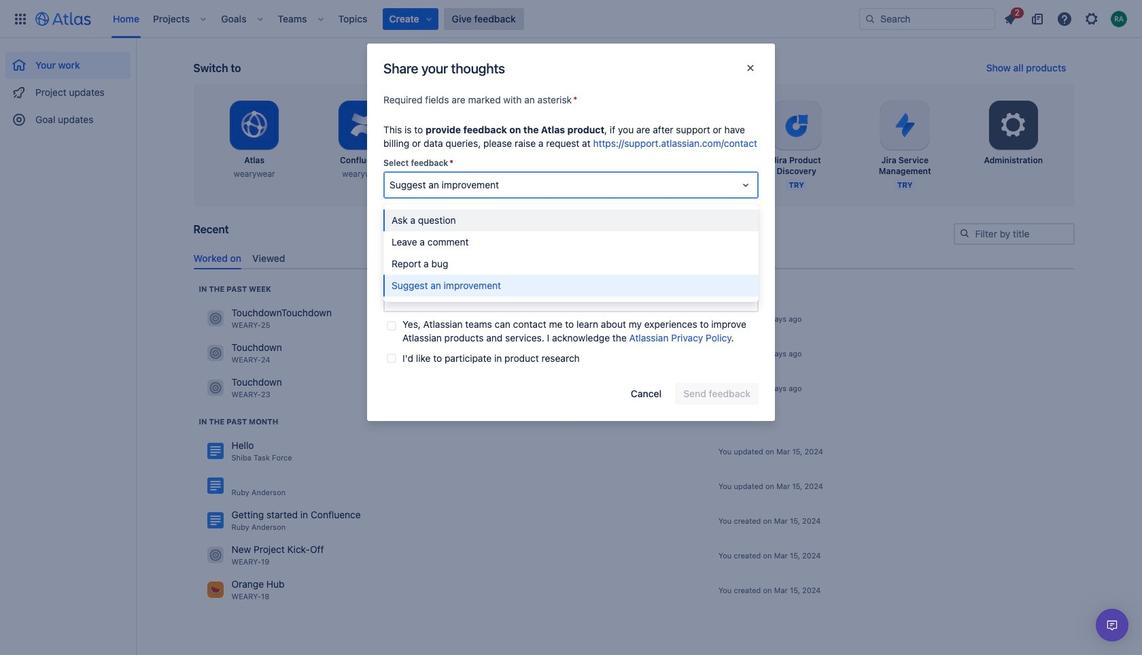 Task type: vqa. For each thing, say whether or not it's contained in the screenshot.
Help icon
yes



Task type: describe. For each thing, give the bounding box(es) containing it.
2 confluence image from the top
[[207, 478, 223, 494]]

Filter by title field
[[955, 224, 1074, 244]]

1 townsquare image from the top
[[207, 345, 223, 361]]

search image
[[960, 228, 970, 239]]

close modal image
[[743, 60, 759, 76]]

2 townsquare image from the top
[[207, 582, 223, 598]]

1 townsquare image from the top
[[207, 310, 223, 327]]

Search field
[[860, 8, 996, 30]]

open intercom messenger image
[[1105, 617, 1121, 633]]

top element
[[8, 0, 860, 38]]

2 townsquare image from the top
[[207, 380, 223, 396]]

2 heading from the top
[[199, 416, 278, 427]]

help image
[[1057, 11, 1073, 27]]



Task type: locate. For each thing, give the bounding box(es) containing it.
2 vertical spatial townsquare image
[[207, 547, 223, 563]]

0 vertical spatial heading
[[199, 284, 271, 294]]

None text field
[[390, 178, 392, 192]]

open image
[[738, 177, 754, 193]]

3 confluence image from the top
[[207, 512, 223, 529]]

tab list
[[188, 247, 1081, 269]]

settings image
[[998, 109, 1030, 141]]

None text field
[[384, 220, 759, 312]]

2 vertical spatial confluence image
[[207, 512, 223, 529]]

heading
[[199, 284, 271, 294], [199, 416, 278, 427]]

1 vertical spatial townsquare image
[[207, 380, 223, 396]]

townsquare image
[[207, 345, 223, 361], [207, 582, 223, 598]]

0 vertical spatial townsquare image
[[207, 310, 223, 327]]

1 vertical spatial heading
[[199, 416, 278, 427]]

0 vertical spatial townsquare image
[[207, 345, 223, 361]]

1 confluence image from the top
[[207, 443, 223, 459]]

3 townsquare image from the top
[[207, 547, 223, 563]]

search image
[[865, 13, 876, 24]]

1 vertical spatial townsquare image
[[207, 582, 223, 598]]

None search field
[[860, 8, 996, 30]]

group
[[5, 38, 131, 137]]

confluence image
[[207, 443, 223, 459], [207, 478, 223, 494], [207, 512, 223, 529]]

0 vertical spatial confluence image
[[207, 443, 223, 459]]

1 heading from the top
[[199, 284, 271, 294]]

1 vertical spatial confluence image
[[207, 478, 223, 494]]

townsquare image
[[207, 310, 223, 327], [207, 380, 223, 396], [207, 547, 223, 563]]

banner
[[0, 0, 1143, 38]]



